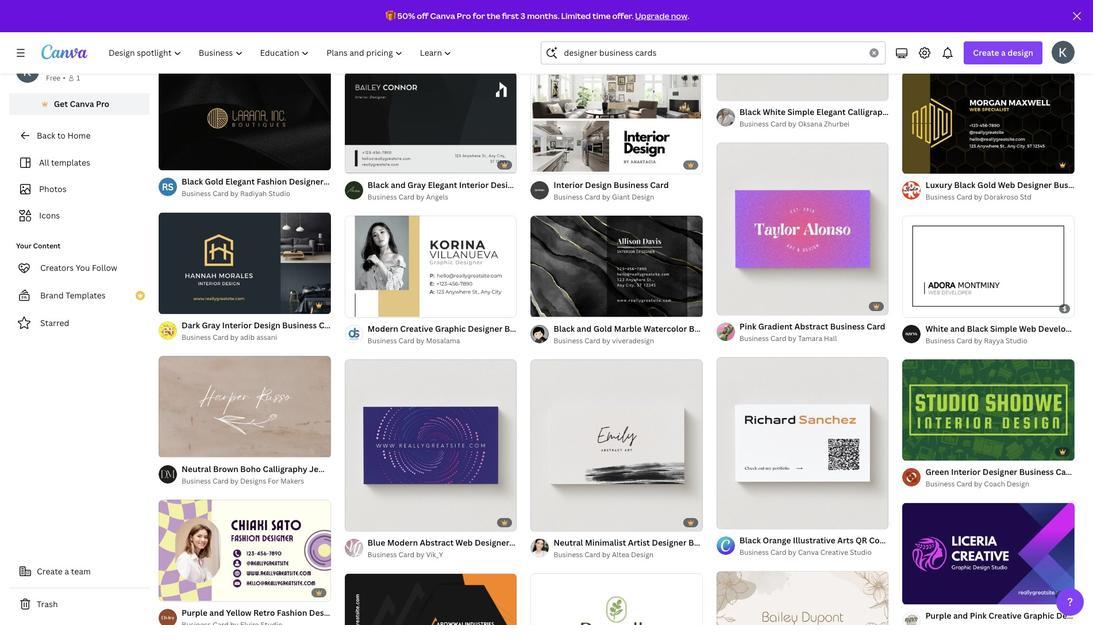 Task type: describe. For each thing, give the bounding box(es) containing it.
creative inside modern creative graphic designer business card business card by mosalama
[[400, 323, 433, 334]]

create for create a design
[[974, 47, 1000, 58]]

1 of 2 link for web
[[903, 72, 1075, 174]]

name
[[362, 176, 385, 187]]

adib
[[240, 332, 255, 342]]

neutral for neutral brown boho calligraphy jewellery business card
[[182, 463, 211, 474]]

angels
[[426, 192, 448, 202]]

neutral for neutral minimalist typography monogram photography business card
[[368, 36, 397, 47]]

by inside green interior designer business cards - ca business card by coach design
[[975, 479, 983, 489]]

2 for purple and yellow retro fashion designer business card
[[179, 587, 183, 596]]

business inside the business card by aelina design link
[[182, 45, 211, 55]]

card inside luxury black gold web designer business c business card by dorakroso std
[[957, 192, 973, 202]]

black white neon gradient minimalist typographic business card image
[[903, 0, 1075, 30]]

1 of 3 link for neutral minimalist artist designer business card
[[531, 359, 703, 531]]

radiyah studio element for black and gold simple elegant fashion designer business card
[[531, 37, 549, 56]]

upgrade
[[635, 10, 670, 21]]

typo
[[1076, 36, 1094, 47]]

1 for pink gradient abstract business card
[[725, 301, 728, 310]]

for for neutral brown boho calligraphy jewellery business card
[[268, 476, 279, 486]]

neutral for neutral minimalist artist designer business card
[[554, 537, 583, 548]]

designer inside modern creative graphic designer business card business card by mosalama
[[468, 323, 503, 334]]

abstract for business
[[795, 321, 829, 332]]

interior inside interior design business card business card by giant design
[[554, 179, 583, 190]]

purple and yellow retro fashion designer business card link
[[182, 606, 401, 619]]

months.
[[527, 10, 560, 21]]

free •
[[46, 73, 66, 83]]

design up business card by giant design link
[[585, 179, 612, 190]]

1 horizontal spatial pink
[[970, 610, 987, 621]]

std
[[1021, 192, 1032, 202]]

1 for modern creative graphic designer business card
[[353, 303, 356, 312]]

marble
[[614, 323, 642, 334]]

starred
[[40, 317, 69, 328]]

graphic inside modern creative graphic designer business card business card by mosalama
[[435, 323, 466, 334]]

1 for luxury black gold web designer business c
[[911, 160, 914, 168]]

of for black gold elegant fashion designer business name card
[[172, 157, 178, 165]]

1 of 3 for blue modern abstract web designer business card
[[353, 518, 369, 526]]

2 for black and gold marble watercolor business card
[[552, 304, 555, 313]]

pink gradient abstract business card image
[[717, 143, 889, 315]]

a for team
[[65, 566, 69, 577]]

interior inside green interior designer business cards - ca business card by coach design
[[952, 467, 981, 478]]

black inside white and black simple web developer bus business card by rayya studio
[[967, 323, 989, 334]]

designs for neutral minimalist typography monogram photography business card
[[426, 48, 452, 58]]

radiyah inside black gold elegant fashion designer business name card business card by radiyah studio
[[240, 189, 267, 199]]

by inside neutral brown boho calligraphy jewellery business card business card by designs for makers
[[230, 476, 239, 486]]

black and gray elegant interior designer business card image
[[345, 72, 517, 173]]

business card by aelina design
[[182, 45, 285, 55]]

luxury
[[926, 179, 953, 190]]

jewellery
[[309, 463, 347, 474]]

1 of 2 for green interior designer business cards - ca
[[911, 447, 927, 456]]

1 for green interior designer business cards - ca
[[911, 447, 914, 456]]

business card by adib assani link
[[182, 332, 331, 343]]

designer inside neutral minimalist artist designer business card business card by altea design
[[652, 537, 687, 548]]

of for modern creative graphic designer business card
[[358, 303, 364, 312]]

designer inside luxury black gold web designer business c business card by dorakroso std
[[1018, 179, 1052, 190]]

radiyah studio image
[[531, 37, 549, 56]]

1 of 2 for neutral brown boho calligraphy jewellery business card
[[167, 444, 183, 452]]

upgrade now button
[[635, 10, 688, 21]]

dark gray interior design business card image
[[159, 213, 331, 314]]

calligraphy inside neutral brown boho calligraphy jewellery business card business card by designs for makers
[[263, 463, 307, 474]]

black and gold simple elegant fashion designer business card image
[[531, 0, 703, 30]]

studio inside black gold elegant fashion designer business name card business card by radiyah studio
[[269, 189, 290, 199]]

black gold elegant fashion designer business name card business card by radiyah studio
[[182, 176, 406, 199]]

gradient inside the pink gradient abstract business card business card by tamara hall
[[759, 321, 793, 332]]

retro
[[254, 607, 275, 618]]

1 for purple and yellow retro fashion designer business card
[[167, 587, 170, 596]]

neutral minimalist typography monogram photography business card link
[[368, 35, 642, 48]]

radiyah studio element for black gold elegant fashion designer business name card
[[159, 178, 177, 196]]

your
[[16, 241, 31, 251]]

bus
[[1082, 323, 1094, 334]]

web for blue modern abstract web designer business card
[[456, 537, 473, 548]]

1 for black gold elegant fashion designer business name card
[[167, 157, 170, 165]]

business card by vik_y link
[[368, 549, 517, 561]]

of for black orange illustrative arts qr code business card
[[730, 515, 736, 524]]

off
[[417, 10, 429, 21]]

business card by designs for makers link for boho
[[182, 475, 331, 487]]

by inside white and black simple web developer bus business card by rayya studio
[[975, 336, 983, 345]]

for for neutral minimalist typography monogram photography business card
[[454, 48, 465, 58]]

kendall parks image
[[1052, 41, 1075, 64]]

1 of 2 for black and gold marble watercolor business card
[[539, 304, 555, 313]]

designs for neutral brown boho calligraphy jewellery business card
[[240, 476, 266, 486]]

viveradesign
[[612, 336, 654, 345]]

dark
[[182, 320, 200, 331]]

elegant inside black gold elegant fashion designer business name card business card by radiyah studio
[[226, 176, 255, 187]]

personal
[[46, 60, 80, 71]]

back to home link
[[9, 124, 149, 147]]

design inside neutral minimalist artist designer business card business card by altea design
[[631, 550, 654, 560]]

design left bu
[[1057, 610, 1083, 621]]

white and black simple web developer business card image
[[903, 216, 1075, 317]]

of for pink gradient abstract business card
[[730, 301, 736, 310]]

1 of 4
[[725, 515, 742, 524]]

business card by radiyah studio link for simple
[[554, 48, 703, 59]]

2 for green interior designer business cards - ca
[[924, 447, 927, 456]]

create a design
[[974, 47, 1034, 58]]

1 of 2 for white and black simple web developer bus
[[911, 303, 927, 312]]

neutral brown boho calligraphy jewellery business card image
[[159, 356, 331, 457]]

2 for purple and pink creative graphic design bu
[[924, 591, 927, 599]]

by inside blue modern abstract web designer business card business card by vik_y
[[416, 550, 425, 560]]

by inside neutral minimalist typography monogram photography business card business card by designs for makers
[[416, 48, 425, 58]]

monogram
[[490, 36, 533, 47]]

brand
[[40, 290, 64, 301]]

1 of 2 for black gold elegant fashion designer business name card
[[167, 157, 183, 165]]

boho
[[240, 463, 261, 474]]

design inside green interior designer business cards - ca business card by coach design
[[1007, 479, 1030, 489]]

design right 'giant'
[[632, 192, 655, 202]]

1 of 3 for pink gradient abstract business card
[[725, 301, 741, 310]]

1 of 2 link for business
[[903, 359, 1075, 461]]

1 of 2 link for simple
[[903, 216, 1075, 317]]

studio inside black orange illustrative arts qr code business card business card by canva creative studio
[[850, 547, 872, 557]]

-
[[1081, 467, 1084, 478]]

black white simple elegant calligraphy business card link
[[740, 106, 950, 118]]

and for white and black simple web developer bus
[[951, 323, 966, 334]]

top level navigation element
[[101, 41, 462, 64]]

4
[[738, 515, 742, 524]]

business card by designs for makers link for neon
[[926, 48, 1075, 59]]

black inside luxury black gold web designer business c business card by dorakroso std
[[955, 179, 976, 190]]

luxury black gold web designer business card image
[[903, 72, 1075, 173]]

of for black and gray elegant interior designer business card
[[358, 160, 364, 168]]

first
[[502, 10, 519, 21]]

business card by viveradesign link
[[554, 335, 703, 347]]

makers for neutral minimalist typography monogram photography business card
[[467, 48, 490, 58]]

radiyah studio image
[[159, 178, 177, 196]]

by inside luxury black gold web designer business c business card by dorakroso std
[[975, 192, 983, 202]]

2 for luxury black gold web designer business c
[[924, 160, 927, 168]]

1 horizontal spatial graphic
[[1024, 610, 1055, 621]]

limited
[[561, 10, 591, 21]]

all
[[39, 157, 49, 168]]

2 for interior design business card
[[552, 160, 555, 168]]

.
[[688, 10, 690, 21]]

2 for modern creative graphic designer business card
[[366, 303, 369, 312]]

1 for black and gray elegant interior designer business card
[[353, 160, 356, 168]]

design inside 'dark gray interior design business card business card by adib assani'
[[254, 320, 280, 331]]

mosalama
[[426, 336, 460, 345]]

black for black white simple elegant calligraphy business card
[[740, 106, 761, 117]]

rayya
[[985, 336, 1005, 345]]

Search search field
[[564, 42, 863, 64]]

modern creative graphic designer business card business card by mosalama
[[368, 323, 560, 345]]

design right aelina
[[263, 45, 285, 55]]

all templates link
[[16, 152, 143, 174]]

of for blue modern abstract web designer business card
[[358, 518, 364, 526]]

of for interior design business card
[[544, 160, 550, 168]]

by inside black and gold simple elegant fashion designer business card business card by radiyah studio
[[602, 48, 611, 58]]

1 of 3 for neutral minimalist artist designer business card
[[539, 518, 555, 526]]

business card by dorakroso std link
[[926, 191, 1075, 203]]

follow
[[92, 262, 117, 273]]

designer inside green interior designer business cards - ca business card by coach design
[[983, 467, 1018, 478]]

back
[[37, 130, 55, 141]]

gray inside the black and gray elegant interior designer business card business card by angels
[[408, 179, 426, 190]]

creative inside black orange illustrative arts qr code business card business card by canva creative studio
[[821, 547, 849, 557]]

neutral minimalist artist designer business card image
[[531, 359, 703, 531]]

1 for purple and pink creative graphic design bu
[[911, 591, 914, 599]]

simple for black
[[614, 36, 641, 47]]

simple inside black white simple elegant calligraphy business card business card by oksana zhurbei
[[788, 106, 815, 117]]

templates
[[51, 157, 90, 168]]

1 for blue modern abstract web designer business card
[[353, 518, 356, 526]]

card inside white and black simple web developer bus business card by rayya studio
[[957, 336, 973, 345]]

designs inside black white neon gradient minimalist typo business card by designs for makers
[[985, 48, 1011, 58]]

giant
[[612, 192, 630, 202]]

black orange illustrative arts qr code business card image
[[717, 357, 889, 529]]

pink inside the pink gradient abstract business card business card by tamara hall
[[740, 321, 757, 332]]

creators you follow link
[[9, 256, 149, 279]]

watercolor
[[644, 323, 687, 334]]

black for black and gold marble watercolor business card
[[554, 323, 575, 334]]

gold for black and gold marble watercolor business card
[[594, 323, 612, 334]]

2 for white and black simple web developer bus
[[924, 303, 927, 312]]

bu
[[1085, 610, 1094, 621]]

1 of 4 link
[[717, 357, 889, 529]]

1 of 2 for black and gray elegant interior designer business card
[[353, 160, 369, 168]]

purple and yellow retro fashion designer business card
[[182, 607, 401, 618]]

brown
[[213, 463, 238, 474]]

a for design
[[1002, 47, 1006, 58]]

all templates
[[39, 157, 90, 168]]

black for black and gold simple elegant fashion designer business card
[[554, 36, 575, 47]]

black and gold marble watercolor business card business card by viveradesign
[[554, 323, 744, 345]]

icons link
[[16, 205, 143, 227]]

fashion inside black and gold simple elegant fashion designer business card business card by radiyah studio
[[675, 36, 705, 47]]

abstract for web
[[420, 537, 454, 548]]

for inside black white neon gradient minimalist typo business card by designs for makers
[[1012, 48, 1023, 58]]

altea
[[612, 550, 630, 560]]

of for neutral brown boho calligraphy jewellery business card
[[172, 444, 178, 452]]

to
[[57, 130, 66, 141]]

creators
[[40, 262, 74, 273]]

interior design business card business card by giant design
[[554, 179, 669, 202]]

create a team button
[[9, 560, 149, 583]]

white inside white and black simple web developer bus business card by rayya studio
[[926, 323, 949, 334]]

neutral minimalist artist designer business card business card by altea design
[[554, 537, 744, 560]]

ca
[[1086, 467, 1094, 478]]

black orange illustrative arts qr code business card link
[[740, 534, 947, 547]]

🎁
[[386, 10, 396, 21]]

of for purple and pink creative graphic design bu
[[916, 591, 922, 599]]

by inside black white neon gradient minimalist typo business card by designs for makers
[[975, 48, 983, 58]]

purple and pink creative graphic design business card image
[[903, 503, 1075, 604]]

by inside interior design business card business card by giant design
[[602, 192, 611, 202]]

qr
[[856, 535, 868, 546]]

neutral minimalist artist designer business card link
[[554, 537, 744, 549]]

vik_y
[[426, 550, 443, 560]]

green organic landscaping business card image
[[531, 574, 703, 625]]

black white neon gradient minimalist typo link
[[926, 35, 1094, 48]]

blue modern abstract web designer business card business card by vik_y
[[368, 537, 567, 560]]

business card by tamara hall link
[[740, 333, 886, 344]]

makers for neutral brown boho calligraphy jewellery business card
[[281, 476, 304, 486]]

neutral minimalist typography monogram photography business card business card by designs for makers
[[368, 36, 642, 58]]

1 of 2 link for card
[[531, 72, 703, 174]]

content
[[33, 241, 61, 251]]

offer.
[[613, 10, 634, 21]]

1 horizontal spatial pro
[[457, 10, 471, 21]]

business card by radiyah studio link for fashion
[[182, 188, 331, 200]]



Task type: vqa. For each thing, say whether or not it's contained in the screenshot.
Soft Sand Minimalist Modern Thesis Defense Presentation image
no



Task type: locate. For each thing, give the bounding box(es) containing it.
trash
[[37, 599, 58, 609]]

1 vertical spatial white
[[763, 106, 786, 117]]

rs link
[[531, 37, 549, 56], [159, 178, 177, 196]]

1 horizontal spatial business card by radiyah studio link
[[554, 48, 703, 59]]

elegant inside the black and gray elegant interior designer business card business card by angels
[[428, 179, 457, 190]]

artist
[[628, 537, 650, 548]]

0 vertical spatial creative
[[400, 323, 433, 334]]

and for black and gold simple elegant fashion designer business card
[[577, 36, 592, 47]]

purple for purple and pink creative graphic design bu
[[926, 610, 952, 621]]

designs down boho
[[240, 476, 266, 486]]

1 vertical spatial pink
[[970, 610, 987, 621]]

designer inside black gold elegant fashion designer business name card business card by radiyah studio
[[289, 176, 324, 187]]

black for black and gray elegant interior designer business card
[[368, 179, 389, 190]]

light brown feminine floral border business card image
[[717, 571, 889, 625]]

2 for black gold elegant fashion designer business name card
[[179, 157, 183, 165]]

0 vertical spatial gradient
[[997, 36, 1031, 47]]

0 vertical spatial fashion
[[675, 36, 705, 47]]

0 horizontal spatial business card by radiyah studio link
[[182, 188, 331, 200]]

1 vertical spatial radiyah
[[240, 189, 267, 199]]

studio inside black and gold simple elegant fashion designer business card business card by radiyah studio
[[641, 48, 663, 58]]

minimalist inside neutral minimalist typography monogram photography business card business card by designs for makers
[[399, 36, 440, 47]]

1 for interior design business card
[[539, 160, 542, 168]]

0 vertical spatial abstract
[[795, 321, 829, 332]]

fashion inside black gold elegant fashion designer business name card business card by radiyah studio
[[257, 176, 287, 187]]

1 horizontal spatial abstract
[[795, 321, 829, 332]]

black white simple elegant calligraphy business card image
[[717, 0, 889, 101]]

1 horizontal spatial simple
[[788, 106, 815, 117]]

business card by aelina design link
[[182, 45, 331, 56]]

0 horizontal spatial calligraphy
[[263, 463, 307, 474]]

by inside black gold elegant fashion designer business name card business card by radiyah studio
[[230, 189, 239, 199]]

pro left for
[[457, 10, 471, 21]]

1 for neutral brown boho calligraphy jewellery business card
[[167, 444, 170, 452]]

0 horizontal spatial canva
[[70, 98, 94, 109]]

2 horizontal spatial canva
[[799, 547, 819, 557]]

design up assani
[[254, 320, 280, 331]]

black and gold simple elegant fashion designer business card link
[[554, 35, 799, 48]]

for down the neutral brown boho calligraphy jewellery business card link
[[268, 476, 279, 486]]

by inside modern creative graphic designer business card business card by mosalama
[[416, 336, 425, 345]]

2 vertical spatial creative
[[989, 610, 1022, 621]]

create down neon
[[974, 47, 1000, 58]]

1 vertical spatial rs link
[[159, 178, 177, 196]]

team
[[71, 566, 91, 577]]

2 vertical spatial simple
[[991, 323, 1018, 334]]

2 vertical spatial neutral
[[554, 537, 583, 548]]

minimalist inside black white neon gradient minimalist typo business card by designs for makers
[[1033, 36, 1074, 47]]

designer inside black and gold simple elegant fashion designer business card business card by radiyah studio
[[707, 36, 742, 47]]

business card by radiyah studio link
[[554, 48, 703, 59], [182, 188, 331, 200]]

purple and pink creative graphic design bu link
[[926, 610, 1094, 622]]

calligraphy inside black white simple elegant calligraphy business card business card by oksana zhurbei
[[848, 106, 893, 117]]

by inside the black and gray elegant interior designer business card business card by angels
[[416, 192, 425, 202]]

yellow
[[226, 607, 252, 618]]

neutral inside neutral brown boho calligraphy jewellery business card business card by designs for makers
[[182, 463, 211, 474]]

1 horizontal spatial neutral
[[368, 36, 397, 47]]

and inside white and black simple web developer bus business card by rayya studio
[[951, 323, 966, 334]]

0 horizontal spatial minimalist
[[399, 36, 440, 47]]

starred link
[[9, 312, 149, 335]]

1 of 2 for modern creative graphic designer business card
[[353, 303, 369, 312]]

icons
[[39, 210, 60, 221]]

gray up business card by angels link
[[408, 179, 426, 190]]

abstract inside the pink gradient abstract business card business card by tamara hall
[[795, 321, 829, 332]]

of for white and black simple web developer bus
[[916, 303, 922, 312]]

fashion
[[675, 36, 705, 47], [257, 176, 287, 187], [277, 607, 307, 618]]

1 vertical spatial abstract
[[420, 537, 454, 548]]

home
[[67, 130, 91, 141]]

photos link
[[16, 178, 143, 200]]

1 for black orange illustrative arts qr code business card
[[725, 515, 728, 524]]

1 horizontal spatial radiyah studio element
[[531, 37, 549, 56]]

gold right radiyah studio icon
[[205, 176, 224, 187]]

1 vertical spatial simple
[[788, 106, 815, 117]]

0 horizontal spatial graphic
[[435, 323, 466, 334]]

1 of 3 link
[[717, 0, 889, 101], [717, 143, 889, 315], [345, 359, 517, 531], [531, 359, 703, 531]]

gray
[[408, 179, 426, 190], [202, 320, 220, 331]]

interior
[[459, 179, 489, 190], [554, 179, 583, 190], [222, 320, 252, 331], [952, 467, 981, 478]]

studio down qr
[[850, 547, 872, 557]]

radiyah down offer.
[[612, 48, 639, 58]]

canva right get
[[70, 98, 94, 109]]

3 for pink gradient abstract business card
[[738, 301, 741, 310]]

2 horizontal spatial web
[[1020, 323, 1037, 334]]

studio down white and black simple web developer bus link
[[1006, 336, 1028, 345]]

1 horizontal spatial business card by designs for makers link
[[368, 48, 517, 59]]

studio down the black gold elegant fashion designer business name card link
[[269, 189, 290, 199]]

0 vertical spatial pro
[[457, 10, 471, 21]]

simple down offer.
[[614, 36, 641, 47]]

business card by designs for makers link down neon
[[926, 48, 1075, 59]]

modern inside blue modern abstract web designer business card business card by vik_y
[[387, 537, 418, 548]]

luxury black gold web designer business c business card by dorakroso std
[[926, 179, 1094, 202]]

1 of 2
[[167, 157, 183, 165], [353, 160, 369, 168], [539, 160, 555, 168], [911, 160, 927, 168], [353, 303, 369, 312], [911, 303, 927, 312], [539, 304, 555, 313], [167, 444, 183, 452], [911, 447, 927, 456], [167, 587, 183, 596], [911, 591, 927, 599]]

interior up business card by angels link
[[459, 179, 489, 190]]

0 horizontal spatial pink
[[740, 321, 757, 332]]

by inside "black and gold marble watercolor business card business card by viveradesign"
[[602, 336, 611, 345]]

simple for white
[[991, 323, 1018, 334]]

0 horizontal spatial pro
[[96, 98, 109, 109]]

$
[[1063, 304, 1067, 313]]

calligraphy right boho
[[263, 463, 307, 474]]

black inside black white simple elegant calligraphy business card business card by oksana zhurbei
[[740, 106, 761, 117]]

1 vertical spatial fashion
[[257, 176, 287, 187]]

radiyah down the black gold elegant fashion designer business name card link
[[240, 189, 267, 199]]

designer inside the black and gray elegant interior designer business card business card by angels
[[491, 179, 526, 190]]

purple and yellow retro fashion designer business card image
[[159, 500, 331, 601]]

1 vertical spatial web
[[1020, 323, 1037, 334]]

brand templates
[[40, 290, 106, 301]]

2
[[179, 157, 183, 165], [366, 160, 369, 168], [552, 160, 555, 168], [924, 160, 927, 168], [366, 303, 369, 312], [924, 303, 927, 312], [552, 304, 555, 313], [179, 444, 183, 452], [924, 447, 927, 456], [179, 587, 183, 596], [924, 591, 927, 599]]

black for black white neon gradient minimalist typo
[[926, 36, 947, 47]]

1 vertical spatial gray
[[202, 320, 220, 331]]

1 horizontal spatial web
[[998, 179, 1016, 190]]

canva inside "button"
[[70, 98, 94, 109]]

minimalist down "off" on the left top
[[399, 36, 440, 47]]

neutral inside neutral minimalist artist designer business card business card by altea design
[[554, 537, 583, 548]]

and inside the black and gray elegant interior designer business card business card by angels
[[391, 179, 406, 190]]

abstract up vik_y
[[420, 537, 454, 548]]

web inside white and black simple web developer bus business card by rayya studio
[[1020, 323, 1037, 334]]

blue modern abstract web designer business card link
[[368, 537, 567, 549]]

1 horizontal spatial makers
[[467, 48, 490, 58]]

1 vertical spatial business card by radiyah studio link
[[182, 188, 331, 200]]

1 vertical spatial gradient
[[759, 321, 793, 332]]

a left team
[[65, 566, 69, 577]]

2 for neutral brown boho calligraphy jewellery business card
[[179, 444, 183, 452]]

gradient up design
[[997, 36, 1031, 47]]

white for simple
[[763, 106, 786, 117]]

1 vertical spatial modern
[[387, 537, 418, 548]]

0 horizontal spatial neutral
[[182, 463, 211, 474]]

0 vertical spatial calligraphy
[[848, 106, 893, 117]]

1 of 2 for luxury black gold web designer business c
[[911, 160, 927, 168]]

for inside neutral minimalist typography monogram photography business card business card by designs for makers
[[454, 48, 465, 58]]

blue modern abstract web designer business card image
[[345, 359, 517, 531]]

minimalist inside neutral minimalist artist designer business card business card by altea design
[[585, 537, 626, 548]]

business card by designs for makers link for typography
[[368, 48, 517, 59]]

a inside dropdown button
[[1002, 47, 1006, 58]]

radiyah
[[612, 48, 639, 58], [240, 189, 267, 199]]

purple for purple and yellow retro fashion designer business card
[[182, 607, 208, 618]]

•
[[63, 73, 66, 83]]

black inside the black and gray elegant interior designer business card business card by angels
[[368, 179, 389, 190]]

tamara
[[799, 333, 823, 343]]

interior design business card image
[[531, 72, 703, 173]]

zhurbei
[[824, 119, 850, 129]]

0 vertical spatial radiyah
[[612, 48, 639, 58]]

gray right dark
[[202, 320, 220, 331]]

pro up back to home link
[[96, 98, 109, 109]]

abstract inside blue modern abstract web designer business card business card by vik_y
[[420, 537, 454, 548]]

minimalist for neutral minimalist typography monogram photography business card
[[399, 36, 440, 47]]

designer inside blue modern abstract web designer business card business card by vik_y
[[475, 537, 510, 548]]

green
[[926, 467, 950, 478]]

interior up adib
[[222, 320, 252, 331]]

a
[[1002, 47, 1006, 58], [65, 566, 69, 577]]

web for luxury black gold web designer business c
[[998, 179, 1016, 190]]

rs link for black gold elegant fashion designer business name card
[[159, 178, 177, 196]]

black and gray elegant interior designer business card business card by angels
[[368, 179, 583, 202]]

1 vertical spatial a
[[65, 566, 69, 577]]

black and gray elegant interior designer business card link
[[368, 179, 583, 191]]

by inside black orange illustrative arts qr code business card business card by canva creative studio
[[789, 547, 797, 557]]

creators you follow
[[40, 262, 117, 273]]

2 vertical spatial white
[[926, 323, 949, 334]]

1 for white and black simple web developer bus
[[911, 303, 914, 312]]

black inside black and gold simple elegant fashion designer business card business card by radiyah studio
[[554, 36, 575, 47]]

black inside black orange illustrative arts qr code business card business card by canva creative studio
[[740, 535, 761, 546]]

business inside white and black simple web developer bus business card by rayya studio
[[926, 336, 955, 345]]

elegant inside black white simple elegant calligraphy business card business card by oksana zhurbei
[[817, 106, 846, 117]]

0 vertical spatial radiyah studio element
[[531, 37, 549, 56]]

dark gray interior design business card link
[[182, 319, 338, 332]]

pro
[[457, 10, 471, 21], [96, 98, 109, 109]]

neutral brown boho calligraphy jewellery business card link
[[182, 463, 404, 475]]

black and gold marble watercolor business card link
[[554, 322, 744, 335]]

business card by giant design link
[[554, 191, 669, 203]]

black for black orange illustrative arts qr code business card
[[740, 535, 761, 546]]

simple up oksana
[[788, 106, 815, 117]]

makers
[[467, 48, 490, 58], [1025, 48, 1049, 58], [281, 476, 304, 486]]

developer
[[1039, 323, 1080, 334]]

design down green interior designer business cards - ca link
[[1007, 479, 1030, 489]]

0 horizontal spatial abstract
[[420, 537, 454, 548]]

1 horizontal spatial create
[[974, 47, 1000, 58]]

create a team
[[37, 566, 91, 577]]

1 vertical spatial neutral
[[182, 463, 211, 474]]

for
[[454, 48, 465, 58], [1012, 48, 1023, 58], [268, 476, 279, 486]]

purple and pink creative graphic design bu
[[926, 610, 1094, 621]]

2 horizontal spatial business card by designs for makers link
[[926, 48, 1075, 59]]

0 horizontal spatial creative
[[400, 323, 433, 334]]

designs
[[426, 48, 452, 58], [985, 48, 1011, 58], [240, 476, 266, 486]]

1 horizontal spatial calligraphy
[[848, 106, 893, 117]]

create inside dropdown button
[[974, 47, 1000, 58]]

makers inside black white neon gradient minimalist typo business card by designs for makers
[[1025, 48, 1049, 58]]

free
[[46, 73, 61, 83]]

0 horizontal spatial simple
[[614, 36, 641, 47]]

0 vertical spatial web
[[998, 179, 1016, 190]]

black gold elegant fashion designer business name card image
[[159, 69, 331, 170]]

0 vertical spatial create
[[974, 47, 1000, 58]]

neutral minimalist typography monogram photography business card image
[[345, 0, 517, 30]]

black orange modern graphic designer business card image
[[345, 574, 517, 625]]

web inside luxury black gold web designer business c business card by dorakroso std
[[998, 179, 1016, 190]]

designs down black white neon gradient minimalist typo link
[[985, 48, 1011, 58]]

business card by designs for makers link down boho
[[182, 475, 331, 487]]

2 horizontal spatial neutral
[[554, 537, 583, 548]]

2 horizontal spatial creative
[[989, 610, 1022, 621]]

of for green interior designer business cards - ca
[[916, 447, 922, 456]]

designs inside neutral minimalist typography monogram photography business card business card by designs for makers
[[426, 48, 452, 58]]

elegant inside black and gold simple elegant fashion designer business card business card by radiyah studio
[[643, 36, 673, 47]]

1 of 2 link for fashion
[[159, 69, 331, 170]]

business inside black white neon gradient minimalist typo business card by designs for makers
[[926, 48, 955, 58]]

create left team
[[37, 566, 63, 577]]

and
[[577, 36, 592, 47], [391, 179, 406, 190], [577, 323, 592, 334], [951, 323, 966, 334], [209, 607, 224, 618], [954, 610, 969, 621]]

0 horizontal spatial gradient
[[759, 321, 793, 332]]

1
[[76, 73, 80, 83], [725, 87, 728, 95], [167, 157, 170, 165], [353, 160, 356, 168], [539, 160, 542, 168], [911, 160, 914, 168], [725, 301, 728, 310], [353, 303, 356, 312], [911, 303, 914, 312], [539, 304, 542, 313], [167, 444, 170, 452], [911, 447, 914, 456], [725, 515, 728, 524], [353, 518, 356, 526], [539, 518, 542, 526], [167, 587, 170, 596], [911, 591, 914, 599]]

interior inside the black and gray elegant interior designer business card business card by angels
[[459, 179, 489, 190]]

1 of 3 link for pink gradient abstract business card
[[717, 143, 889, 315]]

1 for neutral minimalist artist designer business card
[[539, 518, 542, 526]]

white inside black white neon gradient minimalist typo business card by designs for makers
[[949, 36, 972, 47]]

modern inside modern creative graphic designer business card business card by mosalama
[[368, 323, 398, 334]]

0 vertical spatial rs link
[[531, 37, 549, 56]]

0 horizontal spatial radiyah
[[240, 189, 267, 199]]

0 vertical spatial business card by radiyah studio link
[[554, 48, 703, 59]]

brand templates link
[[9, 284, 149, 307]]

simple inside black and gold simple elegant fashion designer business card business card by radiyah studio
[[614, 36, 641, 47]]

gold left marble
[[594, 323, 612, 334]]

by inside 'dark gray interior design business card business card by adib assani'
[[230, 332, 239, 342]]

canva inside black orange illustrative arts qr code business card business card by canva creative studio
[[799, 547, 819, 557]]

business inside purple and yellow retro fashion designer business card link
[[346, 607, 381, 618]]

1 of 2 link for designer
[[345, 216, 517, 317]]

and inside black and gold simple elegant fashion designer business card business card by radiyah studio
[[577, 36, 592, 47]]

interior inside 'dark gray interior design business card business card by adib assani'
[[222, 320, 252, 331]]

create for create a team
[[37, 566, 63, 577]]

0 horizontal spatial rs link
[[159, 178, 177, 196]]

2 horizontal spatial for
[[1012, 48, 1023, 58]]

by inside the pink gradient abstract business card business card by tamara hall
[[789, 333, 797, 343]]

c
[[1091, 179, 1094, 190]]

trash link
[[9, 593, 149, 616]]

2 horizontal spatial makers
[[1025, 48, 1049, 58]]

gradient up business card by tamara hall link at right bottom
[[759, 321, 793, 332]]

business card by angels link
[[368, 191, 517, 203]]

a left design
[[1002, 47, 1006, 58]]

green interior designer business cards - card image
[[903, 359, 1075, 461]]

web
[[998, 179, 1016, 190], [1020, 323, 1037, 334], [456, 537, 473, 548]]

coach
[[985, 479, 1006, 489]]

black and gold marble watercolor business card image
[[531, 216, 703, 317]]

business card by rayya studio link
[[926, 335, 1075, 347]]

0 horizontal spatial a
[[65, 566, 69, 577]]

3 for blue modern abstract web designer business card
[[366, 518, 369, 526]]

1 horizontal spatial for
[[454, 48, 465, 58]]

1 vertical spatial radiyah studio element
[[159, 178, 177, 196]]

gold for black and gold simple elegant fashion designer business card
[[594, 36, 612, 47]]

0 vertical spatial modern
[[368, 323, 398, 334]]

None search field
[[541, 41, 886, 64]]

business
[[587, 36, 622, 47], [743, 36, 778, 47], [182, 45, 211, 55], [368, 48, 397, 58], [554, 48, 583, 58], [926, 48, 955, 58], [895, 106, 929, 117], [740, 119, 769, 129], [326, 176, 360, 187], [528, 179, 562, 190], [614, 179, 649, 190], [1054, 179, 1089, 190], [182, 189, 211, 199], [368, 192, 397, 202], [554, 192, 583, 202], [926, 192, 955, 202], [282, 320, 317, 331], [831, 321, 865, 332], [505, 323, 539, 334], [689, 323, 724, 334], [182, 332, 211, 342], [740, 333, 769, 343], [368, 336, 397, 345], [554, 336, 583, 345], [926, 336, 955, 345], [349, 463, 384, 474], [1020, 467, 1054, 478], [182, 476, 211, 486], [926, 479, 955, 489], [892, 535, 927, 546], [512, 537, 546, 548], [689, 537, 723, 548], [740, 547, 769, 557], [368, 550, 397, 560], [554, 550, 583, 560], [346, 607, 381, 618]]

gold inside black gold elegant fashion designer business name card business card by radiyah studio
[[205, 176, 224, 187]]

3
[[521, 10, 526, 21], [738, 87, 741, 95], [738, 301, 741, 310], [366, 518, 369, 526], [552, 518, 555, 526]]

1 horizontal spatial purple
[[926, 610, 952, 621]]

makers inside neutral brown boho calligraphy jewellery business card business card by designs for makers
[[281, 476, 304, 486]]

1 vertical spatial create
[[37, 566, 63, 577]]

1 horizontal spatial minimalist
[[585, 537, 626, 548]]

elegant
[[643, 36, 673, 47], [817, 106, 846, 117], [226, 176, 255, 187], [428, 179, 457, 190]]

0 horizontal spatial for
[[268, 476, 279, 486]]

green interior designer business cards - ca link
[[926, 466, 1094, 479]]

and inside "black and gold marble watercolor business card business card by viveradesign"
[[577, 323, 592, 334]]

gold for luxury black gold web designer business c
[[978, 179, 997, 190]]

1 of 2 for purple and pink creative graphic design bu
[[911, 591, 927, 599]]

time
[[593, 10, 611, 21]]

for down black white neon gradient minimalist typo link
[[1012, 48, 1023, 58]]

1 of 2 link for marble
[[531, 216, 703, 318]]

abstract up tamara
[[795, 321, 829, 332]]

simple up business card by rayya studio link
[[991, 323, 1018, 334]]

canva down illustrative
[[799, 547, 819, 557]]

1 vertical spatial graphic
[[1024, 610, 1055, 621]]

1 horizontal spatial radiyah
[[612, 48, 639, 58]]

0 horizontal spatial web
[[456, 537, 473, 548]]

by inside black white simple elegant calligraphy business card business card by oksana zhurbei
[[789, 119, 797, 129]]

of for neutral minimalist artist designer business card
[[544, 518, 550, 526]]

designs down typography
[[426, 48, 452, 58]]

graphic
[[435, 323, 466, 334], [1024, 610, 1055, 621]]

radiyah inside black and gold simple elegant fashion designer business card business card by radiyah studio
[[612, 48, 639, 58]]

0 vertical spatial a
[[1002, 47, 1006, 58]]

0 horizontal spatial radiyah studio element
[[159, 178, 177, 196]]

makers down typography
[[467, 48, 490, 58]]

for
[[473, 10, 485, 21]]

design
[[1008, 47, 1034, 58]]

card inside black white neon gradient minimalist typo business card by designs for makers
[[957, 48, 973, 58]]

0 vertical spatial canva
[[430, 10, 455, 21]]

studio down black and gold simple elegant fashion designer business card link
[[641, 48, 663, 58]]

pro inside get canva pro "button"
[[96, 98, 109, 109]]

makers inside neutral minimalist typography monogram photography business card business card by designs for makers
[[467, 48, 490, 58]]

2 vertical spatial fashion
[[277, 607, 307, 618]]

minimalist for neutral minimalist artist designer business card
[[585, 537, 626, 548]]

black inside black white neon gradient minimalist typo business card by designs for makers
[[926, 36, 947, 47]]

and for black and gray elegant interior designer business card
[[391, 179, 406, 190]]

white for neon
[[949, 36, 972, 47]]

gold down time
[[594, 36, 612, 47]]

a inside button
[[65, 566, 69, 577]]

0 vertical spatial pink
[[740, 321, 757, 332]]

business card by canva creative studio link
[[740, 547, 889, 558]]

2 horizontal spatial designs
[[985, 48, 1011, 58]]

interior right green
[[952, 467, 981, 478]]

gold inside luxury black gold web designer business c business card by dorakroso std
[[978, 179, 997, 190]]

1 horizontal spatial gradient
[[997, 36, 1031, 47]]

oksana
[[799, 119, 823, 129]]

gray inside 'dark gray interior design business card business card by adib assani'
[[202, 320, 220, 331]]

makers down the neutral brown boho calligraphy jewellery business card link
[[281, 476, 304, 486]]

design down artist on the bottom right of page
[[631, 550, 654, 560]]

pink gradient abstract business card link
[[740, 320, 886, 333]]

typography
[[442, 36, 488, 47]]

0 vertical spatial neutral
[[368, 36, 397, 47]]

assani
[[257, 332, 277, 342]]

dorakroso
[[985, 192, 1019, 202]]

white inside black white simple elegant calligraphy business card business card by oksana zhurbei
[[763, 106, 786, 117]]

interior up business card by giant design link
[[554, 179, 583, 190]]

for inside neutral brown boho calligraphy jewellery business card business card by designs for makers
[[268, 476, 279, 486]]

minimalist up altea
[[585, 537, 626, 548]]

radiyah studio element
[[531, 37, 549, 56], [159, 178, 177, 196]]

2 for black and gray elegant interior designer business card
[[366, 160, 369, 168]]

2 horizontal spatial simple
[[991, 323, 1018, 334]]

1 horizontal spatial designs
[[426, 48, 452, 58]]

of for black and gold marble watercolor business card
[[544, 304, 550, 313]]

calligraphy up zhurbei
[[848, 106, 893, 117]]

3 for neutral minimalist artist designer business card
[[552, 518, 555, 526]]

web up business card by vik_y "link"
[[456, 537, 473, 548]]

gradient inside black white neon gradient minimalist typo business card by designs for makers
[[997, 36, 1031, 47]]

0 horizontal spatial gray
[[202, 320, 220, 331]]

0 horizontal spatial create
[[37, 566, 63, 577]]

1 vertical spatial creative
[[821, 547, 849, 557]]

0 vertical spatial white
[[949, 36, 972, 47]]

2 horizontal spatial minimalist
[[1033, 36, 1074, 47]]

1 of 2 for interior design business card
[[539, 160, 555, 168]]

makers left kendall parks image
[[1025, 48, 1049, 58]]

graphic up mosalama
[[435, 323, 466, 334]]

business card by mosalama link
[[368, 335, 517, 346]]

neon
[[974, 36, 995, 47]]

1 vertical spatial calligraphy
[[263, 463, 307, 474]]

1 of 2 for purple and yellow retro fashion designer business card
[[167, 587, 183, 596]]

1 vertical spatial canva
[[70, 98, 94, 109]]

business card by designs for makers link down typography
[[368, 48, 517, 59]]

0 vertical spatial simple
[[614, 36, 641, 47]]

canva
[[430, 10, 455, 21], [70, 98, 94, 109], [799, 547, 819, 557]]

aelina
[[240, 45, 261, 55]]

illustrative
[[793, 535, 836, 546]]

minimalist left typo
[[1033, 36, 1074, 47]]

1 for black and gold marble watercolor business card
[[539, 304, 542, 313]]

0 vertical spatial graphic
[[435, 323, 466, 334]]

graphic left bu
[[1024, 610, 1055, 621]]

modern creative graphic designer business card image
[[345, 216, 517, 317]]

web up dorakroso
[[998, 179, 1016, 190]]

2 vertical spatial web
[[456, 537, 473, 548]]

gold inside black and gold simple elegant fashion designer business card business card by radiyah studio
[[594, 36, 612, 47]]

studio inside white and black simple web developer bus business card by rayya studio
[[1006, 336, 1028, 345]]

abstract
[[795, 321, 829, 332], [420, 537, 454, 548]]

rs link for black and gold simple elegant fashion designer business card
[[531, 37, 549, 56]]

for down typography
[[454, 48, 465, 58]]

card inside green interior designer business cards - ca business card by coach design
[[957, 479, 973, 489]]

0 horizontal spatial makers
[[281, 476, 304, 486]]

1 horizontal spatial creative
[[821, 547, 849, 557]]

black for black gold elegant fashion designer business name card
[[182, 176, 203, 187]]

0 horizontal spatial business card by designs for makers link
[[182, 475, 331, 487]]

by inside neutral minimalist artist designer business card business card by altea design
[[602, 550, 611, 560]]

0 vertical spatial gray
[[408, 179, 426, 190]]

1 horizontal spatial canva
[[430, 10, 455, 21]]

gold up business card by dorakroso std link
[[978, 179, 997, 190]]

create inside button
[[37, 566, 63, 577]]

1 of 3 link for blue modern abstract web designer business card
[[345, 359, 517, 531]]

canva right "off" on the left top
[[430, 10, 455, 21]]

1 of 2 link for calligraphy
[[159, 356, 331, 458]]

web up business card by rayya studio link
[[1020, 323, 1037, 334]]



